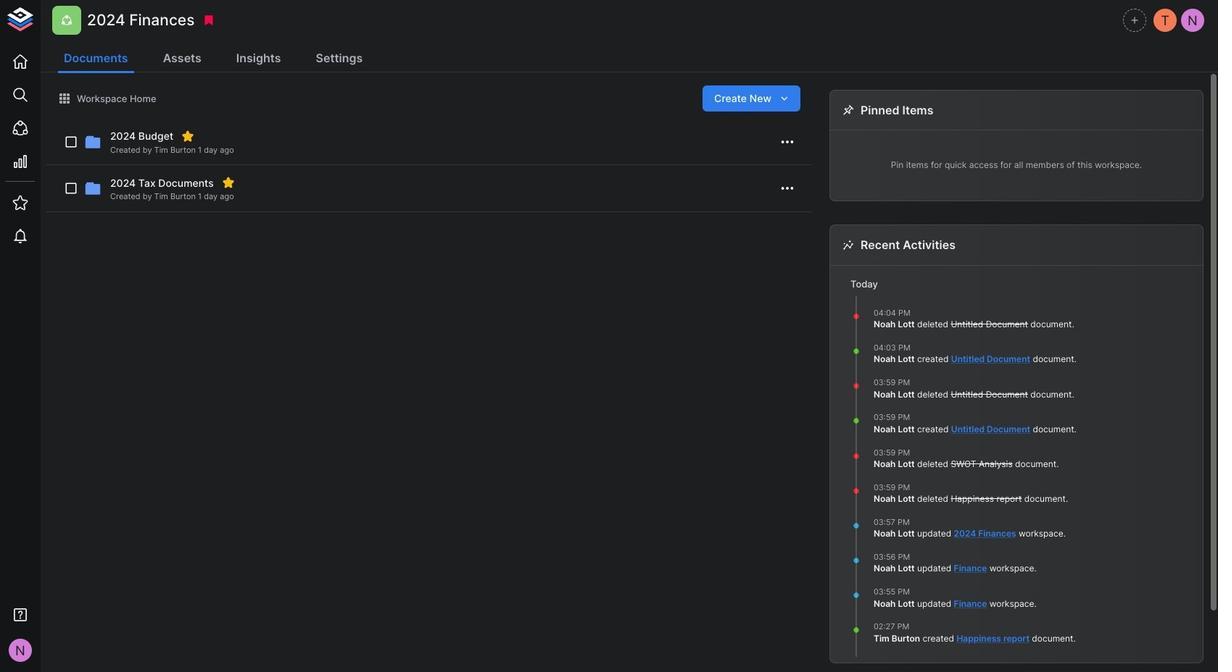 Task type: describe. For each thing, give the bounding box(es) containing it.
remove bookmark image
[[203, 14, 216, 27]]



Task type: locate. For each thing, give the bounding box(es) containing it.
remove favorite image
[[181, 130, 194, 143]]

remove favorite image
[[222, 176, 235, 190]]



Task type: vqa. For each thing, say whether or not it's contained in the screenshot.
left the Remove Favorite Image
yes



